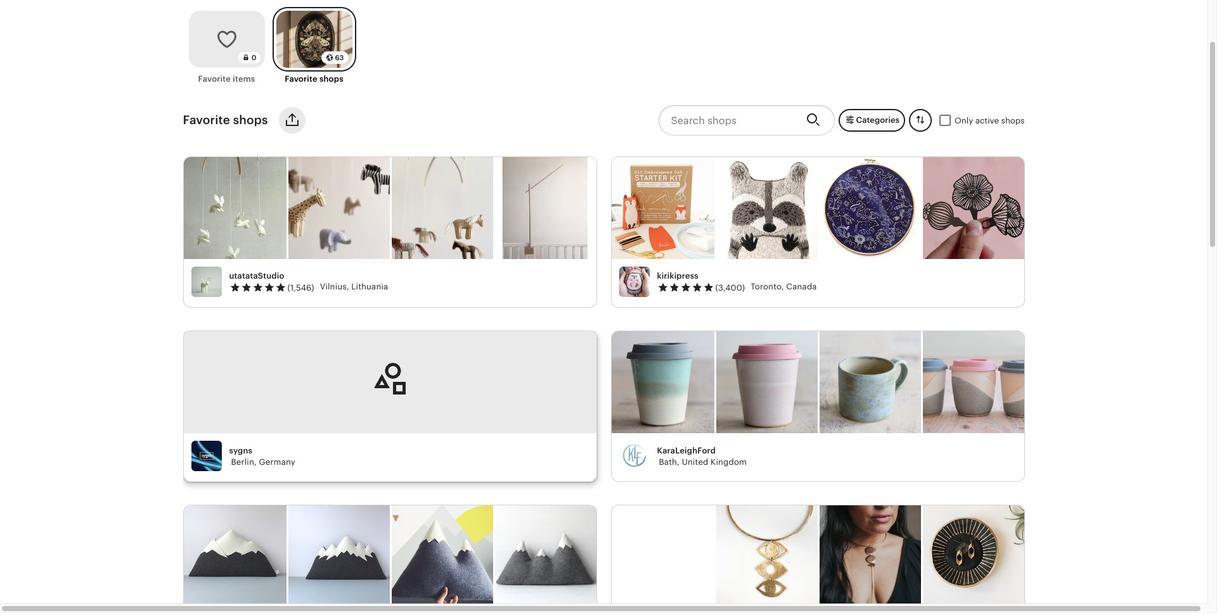 Task type: vqa. For each thing, say whether or not it's contained in the screenshot.
Items
yes



Task type: describe. For each thing, give the bounding box(es) containing it.
items
[[233, 74, 255, 84]]

kirikipress
[[657, 271, 699, 281]]

bath,
[[659, 458, 680, 467]]

1 horizontal spatial shops
[[319, 74, 343, 84]]

only active shops
[[955, 116, 1025, 125]]

(3,400)
[[715, 283, 745, 293]]

kingdom
[[711, 458, 747, 467]]

favorite for 63
[[285, 74, 317, 84]]

0 horizontal spatial shops
[[233, 114, 268, 127]]

toronto,
[[751, 282, 784, 292]]

1 horizontal spatial favorite shops
[[285, 74, 343, 84]]

active
[[975, 116, 999, 125]]

vilnius, lithuania
[[320, 282, 388, 292]]

germany
[[259, 458, 295, 467]]

favorite down favorite items
[[183, 114, 230, 127]]

Search shops text field
[[659, 105, 797, 136]]

categories button
[[839, 109, 905, 132]]

karaleighford
[[657, 447, 716, 456]]

avatar belonging to kirikipress image
[[619, 267, 650, 298]]

lithuania
[[351, 282, 388, 292]]

avatar belonging to sygns image
[[191, 441, 222, 472]]

favorite for 0
[[198, 74, 231, 84]]



Task type: locate. For each thing, give the bounding box(es) containing it.
utatatastudio
[[229, 271, 284, 281]]

shops
[[319, 74, 343, 84], [233, 114, 268, 127], [1001, 116, 1025, 125]]

toronto, canada
[[751, 282, 817, 292]]

avatar belonging to utatatastudio image
[[191, 267, 222, 298]]

avatar belonging to karaleighford image
[[619, 441, 650, 472]]

item from this shop image
[[184, 157, 287, 260], [289, 157, 390, 260], [392, 157, 493, 260], [495, 157, 596, 260], [611, 157, 715, 260], [717, 157, 818, 260], [820, 157, 921, 260], [923, 157, 1024, 260], [611, 332, 715, 434], [717, 332, 818, 434], [820, 332, 921, 434], [923, 332, 1024, 434], [184, 506, 287, 608], [289, 506, 390, 608], [392, 506, 493, 608], [495, 506, 596, 608], [611, 506, 715, 608], [717, 506, 818, 608], [820, 506, 921, 608], [923, 506, 1024, 608]]

karaleighford bath, united kingdom
[[657, 447, 747, 467]]

1 vertical spatial favorite shops
[[183, 114, 268, 127]]

shops down the items
[[233, 114, 268, 127]]

2 horizontal spatial shops
[[1001, 116, 1025, 125]]

shops down 63
[[319, 74, 343, 84]]

63
[[335, 54, 344, 62]]

favorite right the items
[[285, 74, 317, 84]]

0 vertical spatial favorite shops
[[285, 74, 343, 84]]

favorite shops down favorite items
[[183, 114, 268, 127]]

(1,546)
[[288, 283, 314, 293]]

shops right active
[[1001, 116, 1025, 125]]

favorite shops
[[285, 74, 343, 84], [183, 114, 268, 127]]

favorite items
[[198, 74, 255, 84]]

favorite
[[198, 74, 231, 84], [285, 74, 317, 84], [183, 114, 230, 127]]

favorite left the items
[[198, 74, 231, 84]]

sygns
[[229, 447, 252, 456]]

0
[[252, 54, 256, 62]]

vilnius,
[[320, 282, 349, 292]]

0 horizontal spatial favorite shops
[[183, 114, 268, 127]]

categories
[[856, 115, 900, 125]]

berlin,
[[231, 458, 257, 467]]

canada
[[786, 282, 817, 292]]

sygns berlin, germany
[[229, 447, 295, 467]]

favorite shops down 63
[[285, 74, 343, 84]]

only
[[955, 116, 973, 125]]

united
[[682, 458, 708, 467]]



